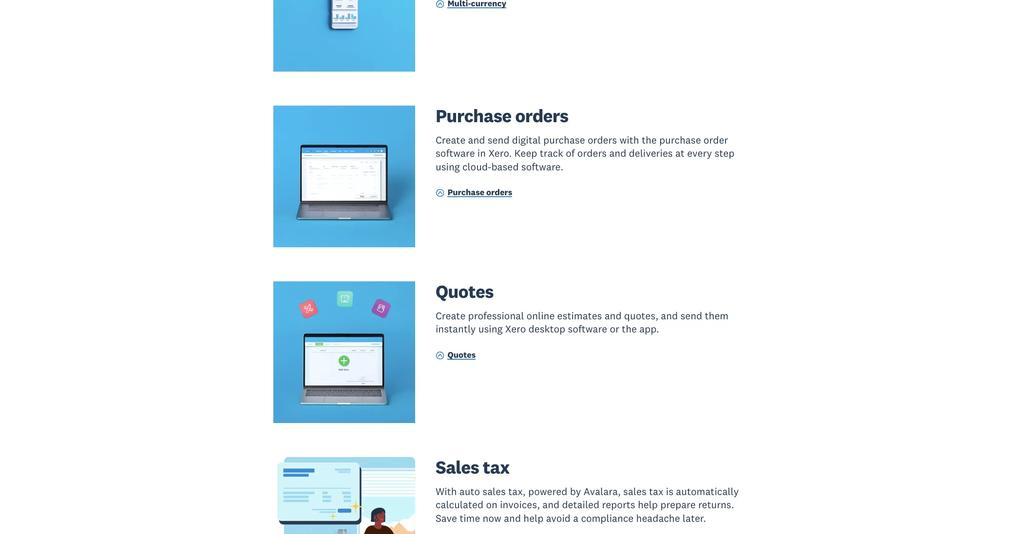 Task type: describe. For each thing, give the bounding box(es) containing it.
based
[[492, 160, 519, 173]]

the inside create and send digital purchase orders with the purchase order software in xero. keep track of orders and deliveries at every step using cloud-based software.
[[642, 134, 657, 147]]

purchase inside 'button'
[[448, 187, 485, 198]]

software.
[[522, 160, 564, 173]]

using inside create professional online estimates and quotes, and send them instantly using xero desktop software or the app.
[[479, 323, 503, 336]]

and down with
[[610, 147, 627, 160]]

powered
[[529, 486, 568, 499]]

send inside create professional online estimates and quotes, and send them instantly using xero desktop software or the app.
[[681, 310, 703, 323]]

later.
[[683, 512, 707, 526]]

tax,
[[509, 486, 526, 499]]

compliance
[[582, 512, 634, 526]]

detailed
[[562, 499, 600, 512]]

0 horizontal spatial tax
[[483, 457, 510, 479]]

headache
[[637, 512, 681, 526]]

create professional online estimates and quotes, and send them instantly using xero desktop software or the app.
[[436, 310, 729, 336]]

calculated
[[436, 499, 484, 512]]

estimates
[[558, 310, 603, 323]]

quotes,
[[625, 310, 659, 323]]

reports
[[603, 499, 636, 512]]

digital
[[512, 134, 541, 147]]

tax inside with auto sales tax, powered by avalara, sales tax is automatically calculated on invoices, and detailed reports help prepare returns. save time now and help avoid a compliance headache later.
[[650, 486, 664, 499]]

returns.
[[699, 499, 735, 512]]

1 purchase from the left
[[544, 134, 586, 147]]

and up or
[[605, 310, 622, 323]]

them
[[705, 310, 729, 323]]

avalara,
[[584, 486, 621, 499]]

0 vertical spatial purchase
[[436, 104, 512, 127]]

cloud-
[[463, 160, 492, 173]]

and down invoices,
[[504, 512, 521, 526]]

orders up digital
[[516, 104, 569, 127]]

with auto sales tax, powered by avalara, sales tax is automatically calculated on invoices, and detailed reports help prepare returns. save time now and help avoid a compliance headache later.
[[436, 486, 739, 526]]

auto
[[460, 486, 480, 499]]

with
[[620, 134, 640, 147]]

time
[[460, 512, 481, 526]]

deliveries
[[629, 147, 673, 160]]

send inside create and send digital purchase orders with the purchase order software in xero. keep track of orders and deliveries at every step using cloud-based software.
[[488, 134, 510, 147]]

automatically
[[677, 486, 739, 499]]

prepare
[[661, 499, 696, 512]]

desktop
[[529, 323, 566, 336]]

using inside create and send digital purchase orders with the purchase order software in xero. keep track of orders and deliveries at every step using cloud-based software.
[[436, 160, 460, 173]]

step
[[715, 147, 735, 160]]

order
[[704, 134, 729, 147]]

software inside create and send digital purchase orders with the purchase order software in xero. keep track of orders and deliveries at every step using cloud-based software.
[[436, 147, 475, 160]]

in
[[478, 147, 486, 160]]

of
[[566, 147, 575, 160]]

0 horizontal spatial help
[[524, 512, 544, 526]]

purchase orders button
[[436, 187, 513, 200]]

with
[[436, 486, 457, 499]]

0 vertical spatial quotes
[[436, 280, 494, 303]]



Task type: vqa. For each thing, say whether or not it's contained in the screenshot.
revenue
no



Task type: locate. For each thing, give the bounding box(es) containing it.
1 vertical spatial purchase
[[448, 187, 485, 198]]

0 vertical spatial the
[[642, 134, 657, 147]]

sales tax
[[436, 457, 510, 479]]

purchase orders up digital
[[436, 104, 569, 127]]

0 vertical spatial create
[[436, 134, 466, 147]]

save
[[436, 512, 457, 526]]

software inside create professional online estimates and quotes, and send them instantly using xero desktop software or the app.
[[568, 323, 608, 336]]

the
[[642, 134, 657, 147], [622, 323, 637, 336]]

1 horizontal spatial using
[[479, 323, 503, 336]]

tax left 'is'
[[650, 486, 664, 499]]

1 horizontal spatial send
[[681, 310, 703, 323]]

0 horizontal spatial purchase
[[544, 134, 586, 147]]

1 vertical spatial create
[[436, 310, 466, 323]]

create
[[436, 134, 466, 147], [436, 310, 466, 323]]

sales up on
[[483, 486, 506, 499]]

0 horizontal spatial send
[[488, 134, 510, 147]]

quotes down instantly
[[448, 350, 476, 361]]

0 horizontal spatial sales
[[483, 486, 506, 499]]

create up instantly
[[436, 310, 466, 323]]

1 horizontal spatial purchase
[[660, 134, 702, 147]]

purchase down cloud-
[[448, 187, 485, 198]]

purchase up of at right
[[544, 134, 586, 147]]

1 vertical spatial send
[[681, 310, 703, 323]]

1 vertical spatial using
[[479, 323, 503, 336]]

the up deliveries at top
[[642, 134, 657, 147]]

create inside create professional online estimates and quotes, and send them instantly using xero desktop software or the app.
[[436, 310, 466, 323]]

using left cloud-
[[436, 160, 460, 173]]

purchase
[[544, 134, 586, 147], [660, 134, 702, 147]]

keep
[[515, 147, 538, 160]]

or
[[610, 323, 620, 336]]

orders down based
[[487, 187, 513, 198]]

quotes
[[436, 280, 494, 303], [448, 350, 476, 361]]

sales
[[483, 486, 506, 499], [624, 486, 647, 499]]

0 vertical spatial tax
[[483, 457, 510, 479]]

purchase orders
[[436, 104, 569, 127], [448, 187, 513, 198]]

and right quotes,
[[661, 310, 678, 323]]

send
[[488, 134, 510, 147], [681, 310, 703, 323]]

1 vertical spatial purchase orders
[[448, 187, 513, 198]]

1 vertical spatial software
[[568, 323, 608, 336]]

orders inside 'button'
[[487, 187, 513, 198]]

create up cloud-
[[436, 134, 466, 147]]

online
[[527, 310, 555, 323]]

sales
[[436, 457, 479, 479]]

sales up reports
[[624, 486, 647, 499]]

invoices,
[[500, 499, 540, 512]]

0 vertical spatial purchase orders
[[436, 104, 569, 127]]

0 horizontal spatial using
[[436, 160, 460, 173]]

by
[[570, 486, 581, 499]]

orders
[[516, 104, 569, 127], [588, 134, 618, 147], [578, 147, 607, 160], [487, 187, 513, 198]]

at
[[676, 147, 685, 160]]

2 purchase from the left
[[660, 134, 702, 147]]

1 vertical spatial quotes
[[448, 350, 476, 361]]

send up xero.
[[488, 134, 510, 147]]

1 horizontal spatial help
[[638, 499, 658, 512]]

every
[[688, 147, 713, 160]]

tax
[[483, 457, 510, 479], [650, 486, 664, 499]]

create and send digital purchase orders with the purchase order software in xero. keep track of orders and deliveries at every step using cloud-based software.
[[436, 134, 735, 173]]

xero.
[[489, 147, 512, 160]]

instantly
[[436, 323, 476, 336]]

software down estimates
[[568, 323, 608, 336]]

tax up tax,
[[483, 457, 510, 479]]

orders right of at right
[[578, 147, 607, 160]]

professional
[[468, 310, 524, 323]]

2 sales from the left
[[624, 486, 647, 499]]

2 create from the top
[[436, 310, 466, 323]]

avoid
[[547, 512, 571, 526]]

create for quotes
[[436, 310, 466, 323]]

xero
[[506, 323, 526, 336]]

1 horizontal spatial software
[[568, 323, 608, 336]]

on
[[486, 499, 498, 512]]

quotes button
[[436, 350, 476, 363]]

0 horizontal spatial the
[[622, 323, 637, 336]]

the right or
[[622, 323, 637, 336]]

purchase up in
[[436, 104, 512, 127]]

using
[[436, 160, 460, 173], [479, 323, 503, 336]]

help down invoices,
[[524, 512, 544, 526]]

create inside create and send digital purchase orders with the purchase order software in xero. keep track of orders and deliveries at every step using cloud-based software.
[[436, 134, 466, 147]]

purchase up at
[[660, 134, 702, 147]]

1 horizontal spatial the
[[642, 134, 657, 147]]

help
[[638, 499, 658, 512], [524, 512, 544, 526]]

1 horizontal spatial tax
[[650, 486, 664, 499]]

and up in
[[468, 134, 485, 147]]

and
[[468, 134, 485, 147], [610, 147, 627, 160], [605, 310, 622, 323], [661, 310, 678, 323], [543, 499, 560, 512], [504, 512, 521, 526]]

software up cloud-
[[436, 147, 475, 160]]

quotes inside button
[[448, 350, 476, 361]]

0 vertical spatial using
[[436, 160, 460, 173]]

app.
[[640, 323, 660, 336]]

1 vertical spatial tax
[[650, 486, 664, 499]]

1 vertical spatial the
[[622, 323, 637, 336]]

1 sales from the left
[[483, 486, 506, 499]]

help up headache
[[638, 499, 658, 512]]

0 horizontal spatial software
[[436, 147, 475, 160]]

1 horizontal spatial sales
[[624, 486, 647, 499]]

purchase
[[436, 104, 512, 127], [448, 187, 485, 198]]

software
[[436, 147, 475, 160], [568, 323, 608, 336]]

track
[[540, 147, 564, 160]]

now
[[483, 512, 502, 526]]

purchase orders down cloud-
[[448, 187, 513, 198]]

using down 'professional' on the bottom of page
[[479, 323, 503, 336]]

and down powered
[[543, 499, 560, 512]]

is
[[667, 486, 674, 499]]

a
[[574, 512, 579, 526]]

the inside create professional online estimates and quotes, and send them instantly using xero desktop software or the app.
[[622, 323, 637, 336]]

create for purchase orders
[[436, 134, 466, 147]]

0 vertical spatial software
[[436, 147, 475, 160]]

send left them
[[681, 310, 703, 323]]

1 create from the top
[[436, 134, 466, 147]]

purchase orders inside 'button'
[[448, 187, 513, 198]]

orders left with
[[588, 134, 618, 147]]

0 vertical spatial send
[[488, 134, 510, 147]]

quotes up instantly
[[436, 280, 494, 303]]



